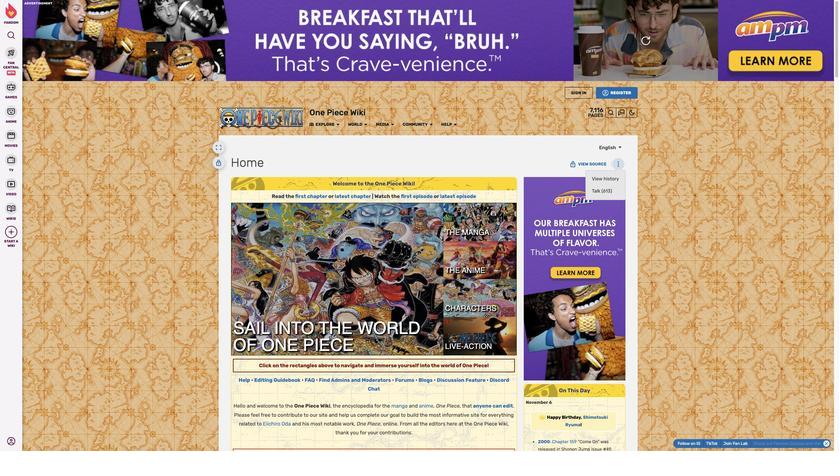 Task type: locate. For each thing, give the bounding box(es) containing it.
0 horizontal spatial into
[[274, 318, 314, 338]]

tiny image right media link
[[391, 123, 395, 127]]

anime up movies link
[[6, 120, 17, 124]]

happy birthday,
[[547, 415, 583, 420]]

0 horizontal spatial or
[[328, 193, 334, 200]]

0 horizontal spatial site
[[319, 412, 328, 418]]

2 the from the top
[[445, 266, 460, 275]]

tiny image inside explore link
[[310, 123, 314, 127]]

from
[[400, 421, 412, 427]]

, online. from all the editors here at the one piece wiki, thank you for your contributions.
[[336, 421, 509, 436]]

free
[[261, 412, 270, 418]]

• right faq link
[[316, 377, 318, 383]]

one right at
[[474, 421, 483, 427]]

0 horizontal spatial wiki
[[8, 244, 15, 248]]

1 horizontal spatial for
[[375, 403, 381, 409]]

one piece wiki image
[[219, 108, 304, 130]]

live-
[[445, 342, 464, 351]]

• left faq link
[[302, 377, 304, 383]]

to up his
[[304, 412, 309, 418]]

one up click
[[262, 335, 298, 355]]

november
[[526, 400, 548, 405]]

7,116 pages
[[588, 107, 604, 118]]

on left ig
[[691, 441, 696, 446]]

piece up explore
[[327, 108, 348, 117]]

first right "read"
[[295, 193, 306, 200]]

in
[[582, 91, 587, 95]]

1 horizontal spatial or
[[434, 193, 439, 200]]

0 horizontal spatial most
[[311, 421, 323, 427]]

piece up the your
[[368, 421, 381, 427]]

0 vertical spatial anime
[[6, 120, 17, 124]]

0 horizontal spatial view
[[578, 162, 589, 167]]

1 horizontal spatial latest
[[440, 193, 455, 200]]

0 horizontal spatial help
[[239, 377, 250, 383]]

fandom navigation element
[[0, 3, 22, 248]]

sail
[[233, 318, 270, 338]]

view
[[578, 162, 589, 167], [592, 176, 603, 182]]

follow on ig link
[[675, 440, 704, 447]]

on inside follow on ig link
[[691, 441, 696, 446]]

online.
[[383, 421, 399, 427]]

1 episode from the left
[[413, 193, 433, 200]]

5 tiny image from the left
[[454, 123, 458, 127]]

into
[[274, 318, 314, 338], [420, 362, 430, 369]]

wiki,
[[499, 421, 509, 427]]

site up the eiichiro oda and his most notable work, one piece
[[319, 412, 328, 418]]

1 the from the top
[[445, 228, 460, 237]]

1 tiny image from the left
[[310, 123, 314, 127]]

one up contribute
[[294, 403, 304, 409]]

central
[[3, 65, 19, 69]]

site
[[319, 412, 328, 418], [471, 412, 479, 418]]

the manga
[[445, 228, 490, 237]]

sail into the world of one piece image
[[232, 203, 517, 355]]

0 vertical spatial of
[[233, 335, 257, 355]]

for up complete
[[375, 403, 381, 409]]

1 horizontal spatial wiki
[[320, 403, 331, 409]]

quizzes
[[790, 441, 805, 446]]

contribute
[[278, 412, 303, 418]]

expand image
[[216, 145, 222, 151]]

1 vertical spatial for
[[481, 412, 487, 418]]

tiny image
[[310, 123, 314, 127], [336, 123, 340, 127], [364, 123, 368, 127], [429, 123, 433, 127], [454, 123, 458, 127]]

0 vertical spatial tiny image
[[391, 123, 395, 127]]

• left blogs
[[416, 377, 418, 383]]

media
[[376, 122, 389, 127]]

action
[[464, 342, 492, 351]]

find admins and moderators link
[[319, 377, 391, 383]]

, left online.
[[381, 421, 382, 427]]

small image
[[8, 229, 14, 235]]

1 vertical spatial into
[[420, 362, 430, 369]]

1 first from the left
[[295, 193, 306, 200]]

1 horizontal spatial first
[[401, 193, 412, 200]]

1 vertical spatial on
[[691, 441, 696, 446]]

0 vertical spatial most
[[429, 412, 441, 418]]

birthday,
[[562, 415, 582, 420]]

1 vertical spatial help link
[[239, 377, 250, 383]]

wiki for one piece wiki
[[350, 108, 366, 117]]

one inside sail into the world of one piece
[[262, 335, 298, 355]]

tiny image right english
[[618, 145, 622, 149]]

welcome
[[333, 181, 357, 187]]

fan up central
[[8, 61, 15, 65]]

day
[[580, 387, 590, 394]]

wiki up the eiichiro oda and his most notable work, one piece
[[320, 403, 331, 409]]

1 horizontal spatial view
[[592, 176, 603, 182]]

, up editors
[[434, 403, 435, 409]]

of inside sail into the world of one piece
[[233, 335, 257, 355]]

1 horizontal spatial episode
[[456, 193, 476, 200]]

moderators
[[362, 377, 391, 383]]

0 horizontal spatial of
[[233, 335, 257, 355]]

1 horizontal spatial fan
[[733, 441, 740, 446]]

0 vertical spatial wiki
[[350, 108, 366, 117]]

start a wiki link
[[0, 226, 22, 248]]

discord chat link
[[368, 377, 509, 392]]

wiki for start a wiki
[[8, 244, 15, 248]]

wiki up world link
[[350, 108, 366, 117]]

2 • from the left
[[302, 377, 304, 383]]

2 first from the left
[[401, 193, 412, 200]]

1 vertical spatial wiki
[[8, 244, 15, 248]]

wikis
[[6, 217, 16, 221]]

view history link
[[589, 173, 622, 185]]

0 vertical spatial view
[[578, 162, 589, 167]]

anime up characters image
[[462, 266, 486, 275]]

0 horizontal spatial chapter
[[307, 193, 327, 200]]

episode down the wiki!
[[413, 193, 433, 200]]

first down the wiki!
[[401, 193, 412, 200]]

on this day
[[559, 387, 590, 394]]

and up notable
[[329, 412, 338, 418]]

wiki inside start a wiki
[[8, 244, 15, 248]]

most right his
[[311, 421, 323, 427]]

fandom
[[774, 441, 789, 446]]

#49.
[[603, 447, 612, 451]]

or right first episode link
[[434, 193, 439, 200]]

view source image
[[216, 160, 222, 166]]

anyone can edit link
[[473, 403, 513, 409]]

welcome
[[257, 403, 278, 409]]

on right click
[[273, 362, 279, 369]]

piece left wiki,
[[484, 421, 497, 427]]

0 horizontal spatial our
[[310, 412, 318, 418]]

most inside . please feel free to contribute to our site and help us complete our goal to build the most informative site for everything related to
[[429, 412, 441, 418]]

help • editing guidebook • faq • find admins and moderators • forums • blogs • discussion feature •
[[239, 377, 490, 383]]

2 our from the left
[[381, 412, 389, 418]]

2 site from the left
[[471, 412, 479, 418]]

tiny image for community
[[429, 123, 433, 127]]

1 vertical spatial view
[[592, 176, 603, 182]]

fandom
[[4, 21, 18, 25]]

episode up the manga image
[[456, 193, 476, 200]]

1 vertical spatial help
[[239, 377, 250, 383]]

0 vertical spatial on
[[273, 362, 279, 369]]

the anime
[[445, 266, 486, 275]]

world inside sail into the world of one piece
[[357, 318, 421, 338]]

on
[[273, 362, 279, 369], [691, 441, 696, 446]]

view inside "link"
[[578, 162, 589, 167]]

discussion feature link
[[437, 377, 486, 383]]

one down complete
[[357, 421, 366, 427]]

0 vertical spatial into
[[274, 318, 314, 338]]

our up the eiichiro oda and his most notable work, one piece
[[310, 412, 318, 418]]

help for help
[[441, 122, 452, 127]]

forums link
[[395, 377, 415, 383]]

sail into the world of one piece
[[233, 318, 421, 355]]

view for view source
[[578, 162, 589, 167]]

0 vertical spatial the
[[445, 228, 460, 237]]

of
[[233, 335, 257, 355], [456, 362, 462, 369]]

video
[[6, 192, 16, 196]]

first
[[295, 193, 306, 200], [401, 193, 412, 200]]

1 vertical spatial anime
[[462, 266, 486, 275]]

chat
[[368, 386, 380, 392]]

view up the talk
[[592, 176, 603, 182]]

0 vertical spatial help link
[[441, 122, 452, 127]]

1 vertical spatial world
[[357, 318, 421, 338]]

piece up above
[[303, 335, 354, 355]]

wiki inside one piece wiki link
[[350, 108, 366, 117]]

advertisement region
[[22, 0, 834, 81], [524, 177, 626, 381]]

0 horizontal spatial help link
[[239, 377, 250, 383]]

1 horizontal spatial chapter
[[351, 193, 371, 200]]

to up 'latest chapter' link
[[358, 181, 364, 187]]

all
[[413, 421, 419, 427]]

help
[[441, 122, 452, 127], [239, 377, 250, 383]]

to right goal
[[401, 412, 406, 418]]

piece up his
[[305, 403, 319, 409]]

1 vertical spatial tiny image
[[618, 145, 622, 149]]

help link left the editing
[[239, 377, 250, 383]]

1 our from the left
[[310, 412, 318, 418]]

7,116
[[590, 107, 604, 114]]

2 vertical spatial wiki
[[320, 403, 331, 409]]

0 horizontal spatial latest
[[335, 193, 350, 200]]

help left the editing
[[239, 377, 250, 383]]

0 horizontal spatial on
[[273, 362, 279, 369]]

wiki down 'start'
[[8, 244, 15, 248]]

0 horizontal spatial for
[[360, 430, 367, 436]]

latest right first episode link
[[440, 193, 455, 200]]

2 or from the left
[[434, 193, 439, 200]]

• left forums "link"
[[392, 377, 394, 383]]

• left the editing
[[251, 377, 253, 383]]

1 vertical spatial fan
[[733, 441, 740, 446]]

1 horizontal spatial anime
[[462, 266, 486, 275]]

tv
[[9, 168, 13, 172]]

1 horizontal spatial most
[[429, 412, 441, 418]]

2 vertical spatial for
[[360, 430, 367, 436]]

view left source
[[578, 162, 589, 167]]

yourself
[[398, 362, 419, 369]]

1 site from the left
[[319, 412, 328, 418]]

work,
[[343, 421, 356, 427]]

or
[[328, 193, 334, 200], [434, 193, 439, 200]]

immerse
[[375, 362, 397, 369]]

1 horizontal spatial help link
[[441, 122, 452, 127]]

latest down welcome
[[335, 193, 350, 200]]

1 or from the left
[[328, 193, 334, 200]]

• left discord
[[487, 377, 489, 383]]

to right above
[[335, 362, 340, 369]]

bd crown image
[[539, 415, 546, 420]]

us
[[351, 412, 356, 418]]

0 vertical spatial for
[[375, 403, 381, 409]]

2000
[[538, 439, 550, 444]]

• right blogs link
[[434, 377, 436, 383]]

our left goal
[[381, 412, 389, 418]]

shimotsuki
[[583, 415, 608, 420]]

1 vertical spatial the
[[445, 266, 460, 275]]

discord chat
[[368, 377, 509, 392]]

0 horizontal spatial episode
[[413, 193, 433, 200]]

at
[[459, 421, 464, 427]]

4 tiny image from the left
[[429, 123, 433, 127]]

one up watch
[[375, 181, 386, 187]]

related
[[239, 421, 256, 427]]

fan inside fan central beta
[[8, 61, 15, 65]]

0 vertical spatial help
[[441, 122, 452, 127]]

most
[[429, 412, 441, 418], [311, 421, 323, 427]]

piece!
[[474, 362, 489, 369]]

anime inside fandom navigation element
[[6, 120, 17, 124]]

help right community
[[441, 122, 452, 127]]

0 vertical spatial fan
[[8, 61, 15, 65]]

follow on ig
[[678, 441, 701, 446]]

and left cha
[[806, 441, 813, 446]]

1 vertical spatial most
[[311, 421, 323, 427]]

ig
[[697, 441, 701, 446]]

the for the manga
[[445, 228, 460, 237]]

for down anyone
[[481, 412, 487, 418]]

5 • from the left
[[416, 377, 418, 383]]

1 horizontal spatial into
[[420, 362, 430, 369]]

3 tiny image from the left
[[364, 123, 368, 127]]

2 latest from the left
[[440, 193, 455, 200]]

2 horizontal spatial for
[[481, 412, 487, 418]]

or down welcome
[[328, 193, 334, 200]]

check
[[754, 441, 766, 446]]

most up editors
[[429, 412, 441, 418]]

and up help • editing guidebook • faq • find admins and moderators • forums • blogs • discussion feature •
[[364, 362, 374, 369]]

on for the
[[273, 362, 279, 369]]

tiny image
[[391, 123, 395, 127], [618, 145, 622, 149]]

talk (613)
[[592, 188, 612, 194]]

6 • from the left
[[434, 377, 436, 383]]

0 horizontal spatial anime
[[6, 120, 17, 124]]

one up explore link
[[310, 108, 325, 117]]

0 horizontal spatial fan
[[8, 61, 15, 65]]

site down anyone
[[471, 412, 479, 418]]

2 horizontal spatial wiki
[[350, 108, 366, 117]]

1 chapter from the left
[[307, 193, 327, 200]]

0 vertical spatial world
[[348, 122, 363, 127]]

manga
[[392, 403, 408, 409]]

1 horizontal spatial on
[[691, 441, 696, 446]]

tiny image for world
[[364, 123, 368, 127]]

chapter
[[552, 439, 569, 444]]

1 horizontal spatial site
[[471, 412, 479, 418]]

for right the "you"
[[360, 430, 367, 436]]

1 • from the left
[[251, 377, 253, 383]]

piece left the wiki!
[[387, 181, 402, 187]]

•
[[251, 377, 253, 383], [302, 377, 304, 383], [316, 377, 318, 383], [392, 377, 394, 383], [416, 377, 418, 383], [434, 377, 436, 383], [487, 377, 489, 383]]

1 horizontal spatial our
[[381, 412, 389, 418]]

source
[[590, 162, 607, 167]]

one inside one piece wiki link
[[310, 108, 325, 117]]

0 horizontal spatial first
[[295, 193, 306, 200]]

piece
[[327, 108, 348, 117], [387, 181, 402, 187], [303, 335, 354, 355], [305, 403, 319, 409], [447, 403, 460, 409], [368, 421, 381, 427], [484, 421, 497, 427]]

1 horizontal spatial of
[[456, 362, 462, 369]]

0 horizontal spatial tiny image
[[391, 123, 395, 127]]

lab
[[741, 441, 748, 446]]

world link
[[348, 122, 363, 127]]

help link right the community "link"
[[441, 122, 452, 127]]

1 horizontal spatial help
[[441, 122, 452, 127]]

one right anime
[[436, 403, 446, 409]]

2000 link
[[538, 439, 550, 444]]

fan left lab
[[733, 441, 740, 446]]



Task type: describe. For each thing, give the bounding box(es) containing it.
build
[[407, 412, 419, 418]]

shimotsuki ryuma
[[566, 415, 608, 427]]

1 horizontal spatial tiny image
[[618, 145, 622, 149]]

tiktok link
[[704, 440, 721, 447]]

1 vertical spatial advertisement region
[[524, 177, 626, 381]]

on for ig
[[691, 441, 696, 446]]

follow
[[678, 441, 690, 446]]

.
[[513, 403, 514, 409]]

read the first chapter or latest chapter | watch the first episode or latest episode
[[272, 193, 476, 200]]

to right free
[[272, 412, 277, 418]]

first chapter link
[[295, 193, 327, 200]]

chapter 159 link
[[552, 439, 577, 444]]

and inside . please feel free to contribute to our site and help us complete our goal to build the most informative site for everything related to
[[329, 412, 338, 418]]

a
[[16, 239, 18, 244]]

one inside , online. from all the editors here at the one piece wiki, thank you for your contributions.
[[474, 421, 483, 427]]

one piece wiki
[[310, 108, 366, 117]]

edit
[[503, 403, 513, 409]]

start
[[4, 239, 15, 244]]

7 • from the left
[[487, 377, 489, 383]]

discord
[[490, 377, 509, 383]]

6
[[549, 400, 552, 405]]

the anime image
[[444, 241, 517, 279]]

and down navigate at the bottom left of page
[[351, 377, 361, 383]]

2 tiny image from the left
[[336, 123, 340, 127]]

, left that
[[460, 403, 461, 409]]

piece inside sail into the world of one piece
[[303, 335, 354, 355]]

you
[[350, 430, 359, 436]]

world
[[441, 362, 455, 369]]

blogs
[[419, 377, 433, 383]]

beta
[[8, 71, 15, 74]]

can
[[493, 403, 502, 409]]

for inside , online. from all the editors here at the one piece wiki, thank you for your contributions.
[[360, 430, 367, 436]]

games link
[[0, 80, 22, 100]]

sign in link
[[565, 87, 593, 99]]

this
[[568, 387, 579, 394]]

the manga image
[[444, 203, 517, 241]]

the for the anime
[[445, 266, 460, 275]]

latest chapter link
[[335, 193, 371, 200]]

:
[[550, 439, 551, 444]]

view for view history
[[592, 176, 603, 182]]

the inside . please feel free to contribute to our site and help us complete our goal to build the most informative site for everything related to
[[420, 412, 428, 418]]

navigate
[[341, 362, 363, 369]]

history
[[604, 176, 619, 182]]

sign in
[[571, 91, 587, 95]]

talk
[[592, 188, 601, 194]]

click
[[259, 362, 272, 369]]

latest episode link
[[440, 193, 476, 200]]

1 vertical spatial of
[[456, 362, 462, 369]]

2 chapter from the left
[[351, 193, 371, 200]]

admins
[[331, 377, 350, 383]]

into inside sail into the world of one piece
[[274, 318, 314, 338]]

the inside sail into the world of one piece
[[319, 318, 353, 338]]

wiki!
[[403, 181, 415, 187]]

movies link
[[0, 129, 22, 148]]

anime link
[[0, 105, 22, 124]]

everything
[[488, 412, 514, 418]]

that
[[462, 403, 472, 409]]

piece inside , online. from all the editors here at the one piece wiki, thank you for your contributions.
[[484, 421, 497, 427]]

and up feel
[[247, 403, 256, 409]]

community
[[403, 122, 428, 127]]

informative
[[442, 412, 470, 418]]

anyone
[[473, 403, 492, 409]]

3 • from the left
[[316, 377, 318, 383]]

0 vertical spatial advertisement region
[[22, 0, 834, 81]]

|
[[372, 193, 374, 200]]

"come
[[578, 439, 592, 444]]

2 episode from the left
[[456, 193, 476, 200]]

english
[[599, 145, 616, 151]]

view history
[[592, 176, 619, 182]]

editing guidebook link
[[254, 377, 301, 383]]

was
[[601, 439, 609, 444]]

forums
[[395, 377, 415, 383]]

1 latest from the left
[[335, 193, 350, 200]]

to up contribute
[[279, 403, 284, 409]]

tiny image for help
[[454, 123, 458, 127]]

start a wiki
[[4, 239, 18, 248]]

hello
[[234, 403, 246, 409]]

for inside . please feel free to contribute to our site and help us complete our goal to build the most informative site for everything related to
[[481, 412, 487, 418]]

(613)
[[602, 188, 612, 194]]

please
[[234, 412, 250, 418]]

cha
[[814, 441, 821, 446]]

live action image
[[444, 317, 517, 355]]

, inside , online. from all the editors here at the one piece wiki, thank you for your contributions.
[[381, 421, 382, 427]]

goal
[[390, 412, 400, 418]]

"come on" was released in shonen jump issue #49.
[[538, 439, 612, 451]]

collapse image
[[824, 441, 830, 447]]

, up notable
[[331, 403, 332, 409]]

check out fandom quizzes and cha
[[754, 441, 821, 446]]

4 • from the left
[[392, 377, 394, 383]]

one left piece!
[[463, 362, 473, 369]]

above
[[318, 362, 334, 369]]

live-action
[[445, 342, 492, 351]]

discussion
[[437, 377, 465, 383]]

one piece wiki link
[[310, 108, 366, 118]]

community link
[[403, 122, 428, 127]]

faq link
[[305, 377, 315, 383]]

help for help • editing guidebook • faq • find admins and moderators • forums • blogs • discussion feature •
[[239, 377, 250, 383]]

!
[[581, 422, 582, 427]]

characters image
[[444, 279, 517, 317]]

to down feel
[[257, 421, 262, 427]]

characters
[[445, 304, 497, 313]]

and up build
[[409, 403, 418, 409]]

home
[[231, 155, 264, 170]]

oda
[[282, 421, 291, 427]]

encyclopedia
[[342, 403, 373, 409]]

pages
[[588, 113, 604, 118]]

search [ctrl-option-f] image
[[7, 31, 15, 39]]

eiichiro oda and his most notable work, one piece
[[263, 421, 381, 427]]

view source
[[578, 162, 607, 167]]

guidebook
[[274, 377, 301, 383]]

first episode link
[[401, 193, 433, 200]]

manga
[[462, 228, 490, 237]]

and left his
[[292, 421, 301, 427]]

read
[[272, 193, 285, 200]]

piece up informative
[[447, 403, 460, 409]]

eiichiro oda link
[[263, 421, 291, 427]]

in
[[557, 447, 560, 451]]

click on the rectangles above to navigate and immerse yourself into the world of one piece!
[[259, 362, 489, 369]]

video link
[[0, 177, 22, 197]]

talk (613) link
[[589, 185, 622, 198]]



Task type: vqa. For each thing, say whether or not it's contained in the screenshot.
NAVIGATION containing Contents's the Images
no



